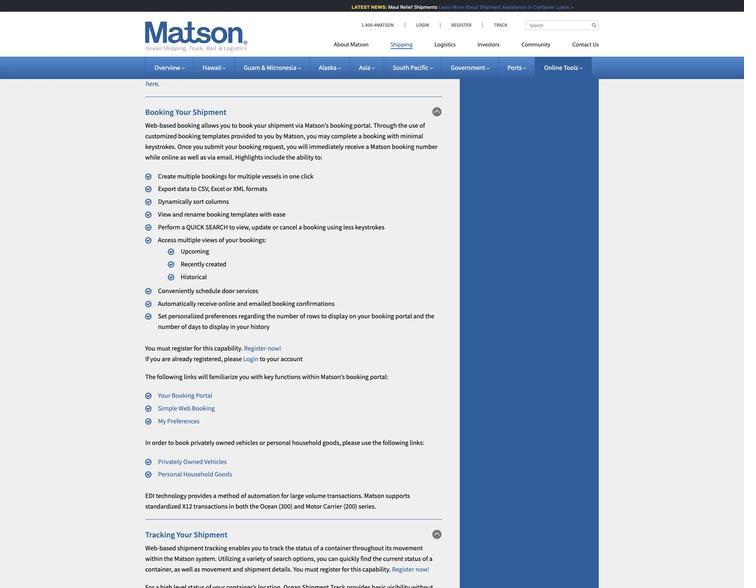 Task type: vqa. For each thing, say whether or not it's contained in the screenshot.
the New Customer?
no



Task type: describe. For each thing, give the bounding box(es) containing it.
capability. inside you must register for this capability. register now! if you are already registered, please login to your account
[[214, 344, 243, 352]]

may
[[318, 132, 330, 140]]

must inside you must register for this capability. register now! if you are already registered, please login to your account
[[157, 344, 171, 352]]

logistics link
[[424, 38, 467, 53]]

login inside you must register for this capability. register now! if you are already registered, please login to your account
[[243, 355, 259, 363]]

loans
[[552, 4, 565, 10]]

1 vertical spatial using
[[327, 223, 342, 231]]

well inside web-based booking allows you to book your shipment via matson's booking portal. through the use of customized booking templates provided to you by matson, you may complete a booking with minimal keystrokes. once you submit your booking request, you will immediately receive a matson booking number while online as well as via email. highlights include the ability to:
[[188, 153, 199, 161]]

blue matson logo with ocean, shipping, truck, rail and logistics written beneath it. image
[[145, 22, 248, 52]]

with up the update
[[260, 210, 272, 218]]

vgm
[[475, 6, 487, 14]]

1 vertical spatial shipment
[[177, 544, 204, 552]]

review
[[145, 33, 170, 44]]

your for tracking
[[177, 529, 192, 540]]

learn
[[435, 4, 447, 10]]

perform a quick search to view, update or cancel a booking using less keystrokes
[[158, 223, 385, 231]]

tracking
[[205, 544, 227, 552]]

and down bottom
[[383, 58, 393, 67]]

conveniently
[[158, 286, 194, 295]]

personal
[[267, 438, 291, 447]]

edi for matson
[[158, 2, 167, 11]]

0 horizontal spatial display
[[209, 322, 229, 331]]

goods
[[215, 470, 232, 478]]

and left the &
[[247, 58, 257, 67]]

shipment for booking your shipment
[[193, 107, 227, 117]]

you up variety
[[251, 544, 262, 552]]

register for register
[[451, 22, 472, 28]]

south pacific
[[393, 63, 429, 72]]

0 horizontal spatial receive
[[197, 299, 217, 308]]

my preferences
[[158, 417, 200, 425]]

0 vertical spatial login link
[[405, 22, 440, 28]]

as down the once
[[180, 153, 186, 161]]

preferences
[[205, 312, 237, 320]]

and inside edi technology provides a method of automation for large volume transactions. matson supports standardized x12 transactions in both the ocean (300) and motor carrier (200) series.
[[294, 502, 305, 510]]

motor
[[306, 502, 322, 510]]

booking up the once
[[178, 132, 201, 140]]

my preferences link
[[158, 417, 200, 425]]

privately owned vehicles
[[158, 457, 227, 466]]

top menu navigation
[[334, 38, 599, 53]]

shipment for tracking your shipment
[[194, 529, 228, 540]]

my
[[158, 417, 166, 425]]

portal
[[196, 391, 212, 400]]

current
[[383, 554, 403, 563]]

or left cancel
[[273, 223, 278, 231]]

templates inside web-based booking allows you to book your shipment via matson's booking portal. through the use of customized booking templates provided to you by matson, you may complete a booking with minimal keystrokes. once you submit your booking request, you will immediately receive a matson booking number while online as well as via email. highlights include the ability to:
[[202, 132, 230, 140]]

preferences
[[167, 417, 200, 425]]

request,
[[263, 142, 285, 151]]

bookings
[[202, 172, 227, 180]]

for inside web-based shipment tracking enables you to track the status of a container throughout its movement within the matson system. utilizing a variety of search options, you can quickly find the current status of a container, as well as movement and shipment details. you must register for this capability.
[[342, 565, 350, 573]]

capability. inside web-based shipment tracking enables you to track the status of a container throughout its movement within the matson system. utilizing a variety of search options, you can quickly find the current status of a container, as well as movement and shipment details. you must register for this capability.
[[362, 565, 391, 573]]

(200)
[[344, 502, 357, 510]]

2 vertical spatial shipment
[[245, 565, 271, 573]]

booking right cancel
[[303, 223, 326, 231]]

booking up set personalized preferences regarding the number of rows to display on your booking portal and the number of days to display in your history
[[272, 299, 295, 308]]

web-based booking allows you to book your shipment via matson's booking portal. through the use of customized booking templates provided to you by matson, you may complete a booking with minimal keystrokes. once you submit your booking request, you will immediately receive a matson booking number while online as well as via email. highlights include the ability to:
[[145, 121, 438, 161]]

tariffs.
[[297, 69, 314, 77]]

standardized inside edi technology provides a method of automation for large volume transactions. matson supports standardized x12 transactions in both the ocean (300) and motor carrier (200) series.
[[145, 502, 181, 510]]

government link
[[451, 63, 490, 72]]

customized
[[145, 132, 177, 140]]

emailed
[[249, 299, 271, 308]]

matson's for the following links will familiarize you with key functions within matson's booking portal:
[[321, 372, 345, 381]]

community link
[[511, 38, 562, 53]]

transactions
[[194, 502, 228, 510]]

of right views
[[219, 236, 224, 244]]

latest
[[347, 4, 366, 10]]

to inside web-based shipment tracking enables you to track the status of a container throughout its movement within the matson system. utilizing a variety of search options, you can quickly find the current status of a container, as well as movement and shipment details. you must register for this capability.
[[263, 544, 269, 552]]

to left "view," at the top
[[229, 223, 235, 231]]

by
[[276, 132, 282, 140]]

set
[[158, 312, 167, 320]]

technology:
[[169, 2, 201, 11]]

0 vertical spatial in
[[283, 172, 288, 180]]

as down submit
[[200, 153, 206, 161]]

one
[[289, 172, 300, 180]]

1 vertical spatial login link
[[243, 355, 259, 363]]

as right container,
[[174, 565, 180, 573]]

the inside edi technology provides a method of automation for large volume transactions. matson supports standardized x12 transactions in both the ocean (300) and motor carrier (200) series.
[[250, 502, 259, 510]]

transaction.
[[330, 2, 363, 11]]

track link
[[483, 22, 508, 28]]

booking up 'highlights'
[[239, 142, 262, 151]]

calculations
[[145, 58, 178, 67]]

1 horizontal spatial status
[[405, 554, 421, 563]]

view
[[158, 210, 171, 218]]

0 horizontal spatial number
[[158, 322, 180, 331]]

your for booking
[[176, 107, 191, 117]]

you left by
[[264, 132, 274, 140]]

number inside web-based booking allows you to book your shipment via matson's booking portal. through the use of customized booking templates provided to you by matson, you may complete a booking with minimal keystrokes. once you submit your booking request, you will immediately receive a matson booking number while online as well as via email. highlights include the ability to:
[[416, 142, 438, 151]]

account
[[281, 355, 303, 363]]

4matson
[[374, 22, 394, 28]]

0 horizontal spatial supports
[[224, 2, 248, 11]]

0 horizontal spatial will
[[198, 372, 208, 381]]

register now! link for you must register for this capability.
[[244, 344, 281, 352]]

us
[[593, 42, 599, 48]]

web- for web-based shipment tracking enables you to track the status of a container throughout its movement within the matson system. utilizing a variety of search options, you can quickly find the current status of a container, as well as movement and shipment details. you must register for this capability.
[[145, 544, 159, 552]]

you inside you must register for this capability. register now! if you are already registered, please login to your account
[[150, 355, 160, 363]]

you right options,
[[317, 554, 327, 563]]

days
[[188, 322, 201, 331]]

to right days
[[202, 322, 208, 331]]

xml
[[233, 185, 245, 193]]

2 vertical spatial booking
[[192, 404, 215, 412]]

matson's inside matson's rates/tariffs application allows a customer to retrieve rates online and perform bottom line calculations of freight charges. rates and charges can be retrieved, along with updates and future rate changes, using a few simple keystrokes across multiple tariffs. tariff rules and regulations are also available here .
[[145, 48, 169, 56]]

allows for and
[[239, 48, 256, 56]]

2 horizontal spatial edi
[[297, 2, 306, 11]]

south
[[393, 63, 409, 72]]

rate
[[413, 58, 423, 67]]

vgm link
[[475, 6, 487, 14]]

0 vertical spatial booking
[[145, 107, 174, 117]]

familiarize
[[209, 372, 238, 381]]

you up submit
[[220, 121, 230, 130]]

schedule
[[196, 286, 221, 295]]

and right rules
[[346, 69, 357, 77]]

or left the xml
[[226, 185, 232, 193]]

>
[[566, 4, 569, 10]]

its
[[385, 544, 392, 552]]

guam & micronesia link
[[244, 63, 301, 72]]

changes,
[[145, 69, 170, 77]]

container
[[529, 4, 551, 10]]

your down "view," at the top
[[226, 236, 238, 244]]

rows
[[307, 312, 320, 320]]

0 vertical spatial about
[[461, 4, 474, 10]]

to right order
[[168, 438, 174, 447]]

of up options,
[[314, 544, 319, 552]]

well inside web-based shipment tracking enables you to track the status of a container throughout its movement within the matson system. utilizing a variety of search options, you can quickly find the current status of a container, as well as movement and shipment details. you must register for this capability.
[[181, 565, 193, 573]]

guam
[[244, 63, 260, 72]]

1 vertical spatial keystrokes
[[355, 223, 385, 231]]

to left csv,
[[191, 185, 197, 193]]

register inside you must register for this capability. register now! if you are already registered, please login to your account
[[244, 344, 266, 352]]

to right rows
[[321, 312, 327, 320]]

your up email.
[[225, 142, 238, 151]]

assistance
[[498, 4, 522, 10]]

booking down columns
[[207, 210, 229, 218]]

volume
[[305, 492, 326, 500]]

0 vertical spatial standardized
[[260, 2, 296, 11]]

rates/tariffs for review
[[172, 33, 215, 44]]

use inside web-based booking allows you to book your shipment via matson's booking portal. through the use of customized booking templates provided to you by matson, you may complete a booking with minimal keystrokes. once you submit your booking request, you will immediately receive a matson booking number while online as well as via email. highlights include the ability to:
[[409, 121, 418, 130]]

while
[[145, 153, 160, 161]]

and inside web-based shipment tracking enables you to track the status of a container throughout its movement within the matson system. utilizing a variety of search options, you can quickly find the current status of a container, as well as movement and shipment details. you must register for this capability.
[[233, 565, 243, 573]]

multiple up formats
[[237, 172, 261, 180]]

receive inside web-based booking allows you to book your shipment via matson's booking portal. through the use of customized booking templates provided to you by matson, you may complete a booking with minimal keystrokes. once you submit your booking request, you will immediately receive a matson booking number while online as well as via email. highlights include the ability to:
[[345, 142, 365, 151]]

confirmations
[[296, 299, 335, 308]]

booking down minimal
[[392, 142, 415, 151]]

to inside you must register for this capability. register now! if you are already registered, please login to your account
[[260, 355, 266, 363]]

based for the
[[159, 544, 176, 552]]

tariff
[[316, 69, 330, 77]]

1-800-4matson
[[361, 22, 394, 28]]

to up provided
[[232, 121, 237, 130]]

0 vertical spatial login
[[416, 22, 429, 28]]

keystrokes inside matson's rates/tariffs application allows a customer to retrieve rates online and perform bottom line calculations of freight charges. rates and charges can be retrieved, along with updates and future rate changes, using a few simple keystrokes across multiple tariffs. tariff rules and regulations are also available here .
[[223, 69, 252, 77]]

must inside web-based shipment tracking enables you to track the status of a container throughout its movement within the matson system. utilizing a variety of search options, you can quickly find the current status of a container, as well as movement and shipment details. you must register for this capability.
[[305, 565, 319, 573]]

edi technology provides a method of automation for large volume transactions. matson supports standardized x12 transactions in both the ocean (300) and motor carrier (200) series.
[[145, 492, 410, 510]]

can inside matson's rates/tariffs application allows a customer to retrieve rates online and perform bottom line calculations of freight charges. rates and charges can be retrieved, along with updates and future rate changes, using a few simple keystrokes across multiple tariffs. tariff rules and regulations are also available here .
[[281, 58, 291, 67]]

booking down through
[[363, 132, 386, 140]]

and up the updates
[[353, 48, 363, 56]]

0 horizontal spatial following
[[157, 372, 183, 381]]

pacific
[[411, 63, 429, 72]]

portal
[[396, 312, 412, 320]]

1 horizontal spatial display
[[328, 312, 348, 320]]

simple
[[158, 404, 177, 412]]

utilizing
[[218, 554, 241, 563]]

1 vertical spatial number
[[277, 312, 299, 320]]

simple web booking
[[158, 404, 215, 412]]

as down system.
[[194, 565, 200, 573]]

quick
[[186, 223, 204, 231]]

or left container
[[523, 4, 528, 10]]

0 horizontal spatial status
[[296, 544, 312, 552]]

of down track
[[267, 554, 272, 563]]

1 vertical spatial movement
[[202, 565, 231, 573]]

1 vertical spatial templates
[[231, 210, 258, 218]]

south pacific link
[[393, 63, 433, 72]]

0 vertical spatial within
[[302, 372, 320, 381]]

you left may
[[307, 132, 317, 140]]

please inside you must register for this capability. register now! if you are already registered, please login to your account
[[224, 355, 242, 363]]

goods,
[[323, 438, 341, 447]]

booking inside set personalized preferences regarding the number of rows to display on your booking portal and the number of days to display in your history
[[372, 312, 394, 320]]

for inside you must register for this capability. register now! if you are already registered, please login to your account
[[194, 344, 202, 352]]

of up register now! on the right
[[423, 554, 428, 563]]

of left days
[[181, 322, 187, 331]]

provides
[[188, 492, 212, 500]]

booking up complete
[[330, 121, 353, 130]]

0 horizontal spatial book
[[175, 438, 189, 447]]

registered,
[[194, 355, 223, 363]]

1 vertical spatial your
[[158, 391, 170, 400]]

view and rename booking templates with ease
[[158, 210, 286, 218]]

portal.
[[354, 121, 372, 130]]

for up the xml
[[228, 172, 236, 180]]

search image
[[592, 23, 597, 27]]

details.
[[272, 565, 292, 573]]

vessels
[[262, 172, 281, 180]]

can inside web-based shipment tracking enables you to track the status of a container throughout its movement within the matson system. utilizing a variety of search options, you can quickly find the current status of a container, as well as movement and shipment details. you must register for this capability.
[[328, 554, 338, 563]]

order
[[152, 438, 167, 447]]

include
[[264, 153, 285, 161]]

Search search field
[[526, 20, 599, 30]]

news:
[[367, 4, 383, 10]]

charges.
[[206, 58, 229, 67]]

or right vehicles
[[260, 438, 265, 447]]

web-based shipment tracking enables you to track the status of a container throughout its movement within the matson system. utilizing a variety of search options, you can quickly find the current status of a container, as well as movement and shipment details. you must register for this capability.
[[145, 544, 433, 573]]

now! inside you must register for this capability. register now! if you are already registered, please login to your account
[[268, 344, 281, 352]]

variety
[[247, 554, 265, 563]]



Task type: locate. For each thing, give the bounding box(es) containing it.
status up register now! on the right
[[405, 554, 421, 563]]

allows
[[239, 48, 256, 56], [201, 121, 219, 130]]

register now! link for web-based shipment tracking enables you to track the status of a container throughout its movement within the matson system. utilizing a variety of search options, you can quickly find the current status of a container, as well as movement and shipment details. you must register for this capability.
[[392, 565, 429, 573]]

container
[[325, 544, 351, 552]]

1 vertical spatial login
[[243, 355, 259, 363]]

you down options,
[[293, 565, 303, 573]]

online down door in the left of the page
[[218, 299, 236, 308]]

well right container,
[[181, 565, 193, 573]]

create multiple bookings for multiple vessels in one click
[[158, 172, 314, 180]]

login up the following links will familiarize you with key functions within matson's booking portal:
[[243, 355, 259, 363]]

1 horizontal spatial register
[[392, 565, 414, 573]]

booking left portal:
[[346, 372, 369, 381]]

community
[[522, 42, 551, 48]]

you inside you must register for this capability. register now! if you are already registered, please login to your account
[[145, 344, 155, 352]]

1 horizontal spatial number
[[277, 312, 299, 320]]

multiple up upcoming
[[178, 236, 201, 244]]

this inside web-based shipment tracking enables you to track the status of a container throughout its movement within the matson system. utilizing a variety of search options, you can quickly find the current status of a container, as well as movement and shipment details. you must register for this capability.
[[351, 565, 361, 573]]

keystrokes
[[223, 69, 252, 77], [355, 223, 385, 231]]

1 vertical spatial book
[[175, 438, 189, 447]]

1 vertical spatial use
[[362, 438, 371, 447]]

your right on
[[358, 312, 370, 320]]

1-
[[361, 22, 365, 28]]

0 horizontal spatial can
[[281, 58, 291, 67]]

backtop image
[[433, 34, 442, 43], [433, 107, 442, 116], [433, 530, 442, 539]]

None search field
[[526, 20, 599, 30]]

0 vertical spatial templates
[[202, 132, 230, 140]]

shipment up submit
[[193, 107, 227, 117]]

you right the once
[[193, 142, 203, 151]]

and right portal
[[413, 312, 424, 320]]

register up already
[[172, 344, 193, 352]]

of up minimal
[[420, 121, 425, 130]]

for up "registered,"
[[194, 344, 202, 352]]

this inside you must register for this capability. register now! if you are already registered, please login to your account
[[203, 344, 213, 352]]

and down 'services'
[[237, 299, 248, 308]]

booking up customized
[[145, 107, 174, 117]]

backtop image for review rates/tariffs
[[433, 34, 442, 43]]

standardized down technology
[[145, 502, 181, 510]]

available
[[413, 69, 438, 77]]

1 vertical spatial following
[[383, 438, 409, 447]]

capability.
[[214, 344, 243, 352], [362, 565, 391, 573]]

are inside matson's rates/tariffs application allows a customer to retrieve rates online and perform bottom line calculations of freight charges. rates and charges can be retrieved, along with updates and future rate changes, using a few simple keystrokes across multiple tariffs. tariff rules and regulations are also available here .
[[390, 69, 399, 77]]

0 horizontal spatial must
[[157, 344, 171, 352]]

charges
[[259, 58, 280, 67]]

you right familiarize
[[239, 372, 249, 381]]

on
[[349, 312, 357, 320]]

templates
[[202, 132, 230, 140], [231, 210, 258, 218]]

overview link
[[154, 63, 185, 72]]

in inside set personalized preferences regarding the number of rows to display on your booking portal and the number of days to display in your history
[[230, 322, 236, 331]]

through
[[374, 121, 397, 130]]

1 vertical spatial this
[[351, 565, 361, 573]]

0 vertical spatial use
[[409, 121, 418, 130]]

1 horizontal spatial can
[[328, 554, 338, 563]]

are left already
[[162, 355, 171, 363]]

1 vertical spatial please
[[342, 438, 360, 447]]

1 vertical spatial booking
[[172, 391, 195, 400]]

1 horizontal spatial use
[[409, 121, 418, 130]]

in left both
[[229, 502, 234, 510]]

about
[[461, 4, 474, 10], [334, 42, 349, 48]]

your inside you must register for this capability. register now! if you are already registered, please login to your account
[[267, 355, 279, 363]]

movement down system.
[[202, 565, 231, 573]]

booking down booking your shipment
[[177, 121, 200, 130]]

investors
[[478, 42, 500, 48]]

will right links
[[198, 372, 208, 381]]

multiple inside matson's rates/tariffs application allows a customer to retrieve rates online and perform bottom line calculations of freight charges. rates and charges can be retrieved, along with updates and future rate changes, using a few simple keystrokes across multiple tariffs. tariff rules and regulations are also available here .
[[272, 69, 296, 77]]

login link up the following links will familiarize you with key functions within matson's booking portal:
[[243, 355, 259, 363]]

0 horizontal spatial keystrokes
[[223, 69, 252, 77]]

highlights
[[235, 153, 263, 161]]

within
[[302, 372, 320, 381], [145, 554, 163, 563]]

1 vertical spatial matson's
[[305, 121, 329, 130]]

matson down the 1-
[[350, 42, 369, 48]]

are inside you must register for this capability. register now! if you are already registered, please login to your account
[[162, 355, 171, 363]]

in
[[283, 172, 288, 180], [230, 322, 236, 331], [229, 502, 234, 510]]

0 horizontal spatial allows
[[201, 121, 219, 130]]

retrieved,
[[301, 58, 327, 67]]

update
[[252, 223, 271, 231]]

track
[[270, 544, 284, 552]]

large
[[290, 492, 304, 500]]

use up minimal
[[409, 121, 418, 130]]

about right rates
[[334, 42, 349, 48]]

0 vertical spatial register
[[172, 344, 193, 352]]

0 horizontal spatial please
[[224, 355, 242, 363]]

your
[[254, 121, 267, 130], [225, 142, 238, 151], [226, 236, 238, 244], [358, 312, 370, 320], [237, 322, 249, 331], [267, 355, 279, 363]]

this up "registered,"
[[203, 344, 213, 352]]

1 horizontal spatial register now! link
[[392, 565, 429, 573]]

web- up customized
[[145, 121, 159, 130]]

edi left the 323 in the top left of the page
[[297, 2, 306, 11]]

following left links:
[[383, 438, 409, 447]]

capability. up "registered,"
[[214, 344, 243, 352]]

a inside edi technology provides a method of automation for large volume transactions. matson supports standardized x12 transactions in both the ocean (300) and motor carrier (200) series.
[[213, 492, 217, 500]]

0 horizontal spatial online
[[161, 153, 179, 161]]

0 horizontal spatial now!
[[268, 344, 281, 352]]

well down the once
[[188, 153, 199, 161]]

1 horizontal spatial within
[[302, 372, 320, 381]]

1 vertical spatial well
[[181, 565, 193, 573]]

1 horizontal spatial capability.
[[362, 565, 391, 573]]

provided
[[231, 132, 256, 140]]

0 vertical spatial supports
[[224, 2, 248, 11]]

1 vertical spatial allows
[[201, 121, 219, 130]]

of left freight
[[180, 58, 185, 67]]

edi inside edi technology provides a method of automation for large volume transactions. matson supports standardized x12 transactions in both the ocean (300) and motor carrier (200) series.
[[145, 492, 155, 500]]

1 horizontal spatial about
[[461, 4, 474, 10]]

personal household goods
[[158, 470, 232, 478]]

0 vertical spatial following
[[157, 372, 183, 381]]

0 vertical spatial shipment
[[476, 4, 497, 10]]

your down regarding
[[237, 322, 249, 331]]

0 vertical spatial now!
[[268, 344, 281, 352]]

1 horizontal spatial now!
[[416, 565, 429, 573]]

2 web- from the top
[[145, 544, 159, 552]]

0 horizontal spatial you
[[145, 344, 155, 352]]

to up be
[[290, 48, 295, 56]]

via
[[295, 121, 303, 130], [208, 153, 216, 161]]

register for register now!
[[392, 565, 414, 573]]

based for customized
[[159, 121, 176, 130]]

investors link
[[467, 38, 511, 53]]

shipping link
[[380, 38, 424, 53]]

display
[[328, 312, 348, 320], [209, 322, 229, 331]]

create
[[158, 172, 176, 180]]

register now! link down current
[[392, 565, 429, 573]]

tools
[[564, 63, 578, 72]]

contact
[[573, 42, 592, 48]]

register now!
[[392, 565, 429, 573]]

2 vertical spatial matson's
[[321, 372, 345, 381]]

0 horizontal spatial within
[[145, 554, 163, 563]]

0 vertical spatial capability.
[[214, 344, 243, 352]]

simple web booking link
[[158, 404, 215, 412]]

0 vertical spatial via
[[295, 121, 303, 130]]

with inside matson's rates/tariffs application allows a customer to retrieve rates online and perform bottom line calculations of freight charges. rates and charges can be retrieved, along with updates and future rate changes, using a few simple keystrokes across multiple tariffs. tariff rules and regulations are also available here .
[[345, 58, 358, 67]]

to right provided
[[257, 132, 263, 140]]

personal
[[158, 470, 182, 478]]

shipment inside web-based booking allows you to book your shipment via matson's booking portal. through the use of customized booking templates provided to you by matson, you may complete a booking with minimal keystrokes. once you submit your booking request, you will immediately receive a matson booking number while online as well as via email. highlights include the ability to:
[[268, 121, 294, 130]]

with inside web-based booking allows you to book your shipment via matson's booking portal. through the use of customized booking templates provided to you by matson, you may complete a booking with minimal keystrokes. once you submit your booking request, you will immediately receive a matson booking number while online as well as via email. highlights include the ability to:
[[387, 132, 399, 140]]

1 based from the top
[[159, 121, 176, 130]]

0 horizontal spatial via
[[208, 153, 216, 161]]

0 vertical spatial register now! link
[[244, 344, 281, 352]]

must down the set
[[157, 344, 171, 352]]

rates/tariffs for matson's
[[171, 48, 205, 56]]

0 horizontal spatial movement
[[202, 565, 231, 573]]

0 vertical spatial receive
[[345, 142, 365, 151]]

0 vertical spatial well
[[188, 153, 199, 161]]

matson inside edi technology provides a method of automation for large volume transactions. matson supports standardized x12 transactions in both the ocean (300) and motor carrier (200) series.
[[364, 492, 384, 500]]

your up key
[[267, 355, 279, 363]]

1 horizontal spatial will
[[298, 142, 308, 151]]

your up simple
[[158, 391, 170, 400]]

about inside top menu navigation
[[334, 42, 349, 48]]

privately
[[191, 438, 215, 447]]

based inside web-based booking allows you to book your shipment via matson's booking portal. through the use of customized booking templates provided to you by matson, you may complete a booking with minimal keystrokes. once you submit your booking request, you will immediately receive a matson booking number while online as well as via email. highlights include the ability to:
[[159, 121, 176, 130]]

rename
[[184, 210, 205, 218]]

2 vertical spatial number
[[158, 322, 180, 331]]

1 horizontal spatial movement
[[393, 544, 423, 552]]

backtop image for booking your shipment
[[433, 107, 442, 116]]

with left key
[[251, 372, 263, 381]]

allows for templates
[[201, 121, 219, 130]]

this down quickly
[[351, 565, 361, 573]]

register inside web-based shipment tracking enables you to track the status of a container throughout its movement within the matson system. utilizing a variety of search options, you can quickly find the current status of a container, as well as movement and shipment details. you must register for this capability.
[[320, 565, 341, 573]]

created
[[206, 260, 226, 268]]

book left privately
[[175, 438, 189, 447]]

number down minimal
[[416, 142, 438, 151]]

register now! link down history
[[244, 344, 281, 352]]

will
[[298, 142, 308, 151], [198, 372, 208, 381]]

allows inside web-based booking allows you to book your shipment via matson's booking portal. through the use of customized booking templates provided to you by matson, you may complete a booking with minimal keystrokes. once you submit your booking request, you will immediately receive a matson booking number while online as well as via email. highlights include the ability to:
[[201, 121, 219, 130]]

web- for web-based booking allows you to book your shipment via matson's booking portal. through the use of customized booking templates provided to you by matson, you may complete a booking with minimal keystrokes. once you submit your booking request, you will immediately receive a matson booking number while online as well as via email. highlights include the ability to:
[[145, 121, 159, 130]]

matson left system.
[[174, 554, 194, 563]]

keystrokes.
[[145, 142, 176, 151]]

of inside matson's rates/tariffs application allows a customer to retrieve rates online and perform bottom line calculations of freight charges. rates and charges can be retrieved, along with updates and future rate changes, using a few simple keystrokes across multiple tariffs. tariff rules and regulations are also available here .
[[180, 58, 185, 67]]

matson inside web-based shipment tracking enables you to track the status of a container throughout its movement within the matson system. utilizing a variety of search options, you can quickly find the current status of a container, as well as movement and shipment details. you must register for this capability.
[[174, 554, 194, 563]]

matson's inside web-based booking allows you to book your shipment via matson's booking portal. through the use of customized booking templates provided to you by matson, you may complete a booking with minimal keystrokes. once you submit your booking request, you will immediately receive a matson booking number while online as well as via email. highlights include the ability to:
[[305, 121, 329, 130]]

0 vertical spatial please
[[224, 355, 242, 363]]

of inside edi technology provides a method of automation for large volume transactions. matson supports standardized x12 transactions in both the ocean (300) and motor carrier (200) series.
[[241, 492, 246, 500]]

0 vertical spatial rates/tariffs
[[172, 33, 215, 44]]

3 backtop image from the top
[[433, 530, 442, 539]]

track
[[494, 22, 508, 28]]

800-
[[365, 22, 374, 28]]

must down options,
[[305, 565, 319, 573]]

register now! link
[[244, 344, 281, 352], [392, 565, 429, 573]]

register inside you must register for this capability. register now! if you are already registered, please login to your account
[[172, 344, 193, 352]]

2 backtop image from the top
[[433, 107, 442, 116]]

in
[[145, 438, 151, 447]]

323
[[308, 2, 318, 11]]

will inside web-based booking allows you to book your shipment via matson's booking portal. through the use of customized booking templates provided to you by matson, you may complete a booking with minimal keystrokes. once you submit your booking request, you will immediately receive a matson booking number while online as well as via email. highlights include the ability to:
[[298, 142, 308, 151]]

edi for provides
[[145, 492, 155, 500]]

matson down through
[[371, 142, 391, 151]]

templates up "view," at the top
[[231, 210, 258, 218]]

customer
[[262, 48, 288, 56]]

perform
[[364, 48, 387, 56]]

number down the set
[[158, 322, 180, 331]]

login
[[416, 22, 429, 28], [243, 355, 259, 363]]

1 vertical spatial about
[[334, 42, 349, 48]]

0 horizontal spatial using
[[171, 69, 186, 77]]

edi
[[158, 2, 167, 11], [297, 2, 306, 11], [145, 492, 155, 500]]

a
[[258, 48, 261, 56], [187, 69, 191, 77], [359, 132, 362, 140], [366, 142, 369, 151], [182, 223, 185, 231], [299, 223, 302, 231], [213, 492, 217, 500], [320, 544, 324, 552], [242, 554, 245, 563], [429, 554, 433, 563]]

register link
[[440, 22, 483, 28]]

standardized left the 323 in the top left of the page
[[260, 2, 296, 11]]

you inside web-based shipment tracking enables you to track the status of a container throughout its movement within the matson system. utilizing a variety of search options, you can quickly find the current status of a container, as well as movement and shipment details. you must register for this capability.
[[293, 565, 303, 573]]

matson inside web-based booking allows you to book your shipment via matson's booking portal. through the use of customized booking templates provided to you by matson, you may complete a booking with minimal keystrokes. once you submit your booking request, you will immediately receive a matson booking number while online as well as via email. highlights include the ability to:
[[371, 142, 391, 151]]

0 vertical spatial using
[[171, 69, 186, 77]]

0 horizontal spatial register now! link
[[244, 344, 281, 352]]

edi technology: matson supports the standardized edi 323 x12 transaction.
[[158, 2, 363, 11]]

simple
[[203, 69, 221, 77]]

1 horizontal spatial templates
[[231, 210, 258, 218]]

within inside web-based shipment tracking enables you to track the status of a container throughout its movement within the matson system. utilizing a variety of search options, you can quickly find the current status of a container, as well as movement and shipment details. you must register for this capability.
[[145, 554, 163, 563]]

be
[[293, 58, 300, 67]]

privately owned vehicles link
[[158, 457, 227, 466]]

and down dynamically
[[172, 210, 183, 218]]

to inside matson's rates/tariffs application allows a customer to retrieve rates online and perform bottom line calculations of freight charges. rates and charges can be retrieved, along with updates and future rate changes, using a few simple keystrokes across multiple tariffs. tariff rules and regulations are also available here .
[[290, 48, 295, 56]]

number left rows
[[277, 312, 299, 320]]

in inside edi technology provides a method of automation for large volume transactions. matson supports standardized x12 transactions in both the ocean (300) and motor carrier (200) series.
[[229, 502, 234, 510]]

of
[[180, 58, 185, 67], [420, 121, 425, 130], [219, 236, 224, 244], [300, 312, 305, 320], [181, 322, 187, 331], [241, 492, 246, 500], [314, 544, 319, 552], [267, 554, 272, 563], [423, 554, 428, 563]]

x12
[[319, 2, 328, 11]]

links
[[184, 372, 197, 381]]

guam & micronesia
[[244, 63, 297, 72]]

0 horizontal spatial login link
[[243, 355, 259, 363]]

history
[[251, 322, 270, 331]]

please right goods,
[[342, 438, 360, 447]]

1 horizontal spatial you
[[293, 565, 303, 573]]

can down container
[[328, 554, 338, 563]]

about matson
[[334, 42, 369, 48]]

0 horizontal spatial login
[[243, 355, 259, 363]]

display down preferences
[[209, 322, 229, 331]]

with down through
[[387, 132, 399, 140]]

matson inside top menu navigation
[[350, 42, 369, 48]]

allows up rates
[[239, 48, 256, 56]]

2 based from the top
[[159, 544, 176, 552]]

based up customized
[[159, 121, 176, 130]]

door
[[222, 286, 235, 295]]

for down quickly
[[342, 565, 350, 573]]

2 vertical spatial your
[[177, 529, 192, 540]]

1 horizontal spatial book
[[239, 121, 253, 130]]

register down current
[[392, 565, 414, 573]]

1 web- from the top
[[145, 121, 159, 130]]

1 horizontal spatial online
[[218, 299, 236, 308]]

1 vertical spatial standardized
[[145, 502, 181, 510]]

0 vertical spatial allows
[[239, 48, 256, 56]]

and inside set personalized preferences regarding the number of rows to display on your booking portal and the number of days to display in your history
[[413, 312, 424, 320]]

0 vertical spatial can
[[281, 58, 291, 67]]

keystrokes right less on the top left of the page
[[355, 223, 385, 231]]

to up the following links will familiarize you with key functions within matson's booking portal:
[[260, 355, 266, 363]]

(300)
[[279, 502, 293, 510]]

of left rows
[[300, 312, 305, 320]]

in left one
[[283, 172, 288, 180]]

in order to book privately owned vehicles or personal household goods, please use the following links:
[[145, 438, 424, 447]]

1 horizontal spatial edi
[[158, 2, 167, 11]]

1 vertical spatial register
[[244, 344, 266, 352]]

rates/tariffs inside matson's rates/tariffs application allows a customer to retrieve rates online and perform bottom line calculations of freight charges. rates and charges can be retrieved, along with updates and future rate changes, using a few simple keystrokes across multiple tariffs. tariff rules and regulations are also available here .
[[171, 48, 205, 56]]

enables
[[229, 544, 250, 552]]

0 vertical spatial register
[[451, 22, 472, 28]]

0 vertical spatial must
[[157, 344, 171, 352]]

0 vertical spatial matson's
[[145, 48, 169, 56]]

0 vertical spatial movement
[[393, 544, 423, 552]]

allows inside matson's rates/tariffs application allows a customer to retrieve rates online and perform bottom line calculations of freight charges. rates and charges can be retrieved, along with updates and future rate changes, using a few simple keystrokes across multiple tariffs. tariff rules and regulations are also available here .
[[239, 48, 256, 56]]

0 horizontal spatial register
[[172, 344, 193, 352]]

0 vertical spatial display
[[328, 312, 348, 320]]

online up along
[[334, 48, 351, 56]]

keystrokes down rates
[[223, 69, 252, 77]]

register
[[451, 22, 472, 28], [244, 344, 266, 352], [392, 565, 414, 573]]

booking down portal
[[192, 404, 215, 412]]

1 horizontal spatial keystrokes
[[355, 223, 385, 231]]

ability
[[297, 153, 314, 161]]

booking left portal
[[372, 312, 394, 320]]

quickly
[[340, 554, 359, 563]]

0 horizontal spatial about
[[334, 42, 349, 48]]

1 horizontal spatial receive
[[345, 142, 365, 151]]

matson's for web-based booking allows you to book your shipment via matson's booking portal. through the use of customized booking templates provided to you by matson, you may complete a booking with minimal keystrokes. once you submit your booking request, you will immediately receive a matson booking number while online as well as via email. highlights include the ability to:
[[305, 121, 329, 130]]

for inside edi technology provides a method of automation for large volume transactions. matson supports standardized x12 transactions in both the ocean (300) and motor carrier (200) series.
[[281, 492, 289, 500]]

book up provided
[[239, 121, 253, 130]]

0 horizontal spatial templates
[[202, 132, 230, 140]]

1 vertical spatial must
[[305, 565, 319, 573]]

1 vertical spatial can
[[328, 554, 338, 563]]

export data to csv, excel or xml formats
[[158, 185, 267, 193]]

1 vertical spatial within
[[145, 554, 163, 563]]

receive
[[345, 142, 365, 151], [197, 299, 217, 308]]

1 vertical spatial are
[[162, 355, 171, 363]]

edi left technology
[[145, 492, 155, 500]]

will up ability
[[298, 142, 308, 151]]

using inside matson's rates/tariffs application allows a customer to retrieve rates online and perform bottom line calculations of freight charges. rates and charges can be retrieved, along with updates and future rate changes, using a few simple keystrokes across multiple tariffs. tariff rules and regulations are also available here .
[[171, 69, 186, 77]]

government
[[451, 63, 485, 72]]

status up options,
[[296, 544, 312, 552]]

1-800-4matson link
[[361, 22, 405, 28]]

1 horizontal spatial following
[[383, 438, 409, 447]]

use right goods,
[[362, 438, 371, 447]]

online inside matson's rates/tariffs application allows a customer to retrieve rates online and perform bottom line calculations of freight charges. rates and charges can be retrieved, along with updates and future rate changes, using a few simple keystrokes across multiple tariffs. tariff rules and regulations are also available here .
[[334, 48, 351, 56]]

of inside web-based booking allows you to book your shipment via matson's booking portal. through the use of customized booking templates provided to you by matson, you may complete a booking with minimal keystrokes. once you submit your booking request, you will immediately receive a matson booking number while online as well as via email. highlights include the ability to:
[[420, 121, 425, 130]]

0 horizontal spatial capability.
[[214, 344, 243, 352]]

your up provided
[[254, 121, 267, 130]]

shipments
[[410, 4, 433, 10]]

ocean
[[260, 502, 278, 510]]

0 vertical spatial backtop image
[[433, 34, 442, 43]]

privately
[[158, 457, 182, 466]]

display left on
[[328, 312, 348, 320]]

contact us
[[573, 42, 599, 48]]

few
[[192, 69, 202, 77]]

0 vertical spatial status
[[296, 544, 312, 552]]

to left track
[[263, 544, 269, 552]]

supports inside edi technology provides a method of automation for large volume transactions. matson supports standardized x12 transactions in both the ocean (300) and motor carrier (200) series.
[[386, 492, 410, 500]]

please up familiarize
[[224, 355, 242, 363]]

0 vertical spatial your
[[176, 107, 191, 117]]

1 vertical spatial supports
[[386, 492, 410, 500]]

templates up submit
[[202, 132, 230, 140]]

throughout
[[352, 544, 384, 552]]

series.
[[359, 502, 376, 510]]

web- inside web-based shipment tracking enables you to track the status of a container throughout its movement within the matson system. utilizing a variety of search options, you can quickly find the current status of a container, as well as movement and shipment details. you must register for this capability.
[[145, 544, 159, 552]]

backtop image for tracking your shipment
[[433, 530, 442, 539]]

you down matson,
[[287, 142, 297, 151]]

you up if
[[145, 344, 155, 352]]

1 backtop image from the top
[[433, 34, 442, 43]]

logistics
[[435, 42, 456, 48]]

web- inside web-based booking allows you to book your shipment via matson's booking portal. through the use of customized booking templates provided to you by matson, you may complete a booking with minimal keystrokes. once you submit your booking request, you will immediately receive a matson booking number while online as well as via email. highlights include the ability to:
[[145, 121, 159, 130]]

multiple up data
[[177, 172, 200, 180]]

matson right technology:
[[203, 2, 223, 11]]

1 vertical spatial receive
[[197, 299, 217, 308]]

2 vertical spatial in
[[229, 502, 234, 510]]

household
[[183, 470, 213, 478]]

micronesia
[[267, 63, 297, 72]]

automatically
[[158, 299, 196, 308]]

0 vertical spatial web-
[[145, 121, 159, 130]]

please
[[224, 355, 242, 363], [342, 438, 360, 447]]

excel
[[211, 185, 225, 193]]

book inside web-based booking allows you to book your shipment via matson's booking portal. through the use of customized booking templates provided to you by matson, you may complete a booking with minimal keystrokes. once you submit your booking request, you will immediately receive a matson booking number while online as well as via email. highlights include the ability to:
[[239, 121, 253, 130]]

online inside web-based booking allows you to book your shipment via matson's booking portal. through the use of customized booking templates provided to you by matson, you may complete a booking with minimal keystrokes. once you submit your booking request, you will immediately receive a matson booking number while online as well as via email. highlights include the ability to:
[[161, 153, 179, 161]]

access multiple views of your bookings:
[[158, 236, 266, 244]]

based inside web-based shipment tracking enables you to track the status of a container throughout its movement within the matson system. utilizing a variety of search options, you can quickly find the current status of a container, as well as movement and shipment details. you must register for this capability.
[[159, 544, 176, 552]]



